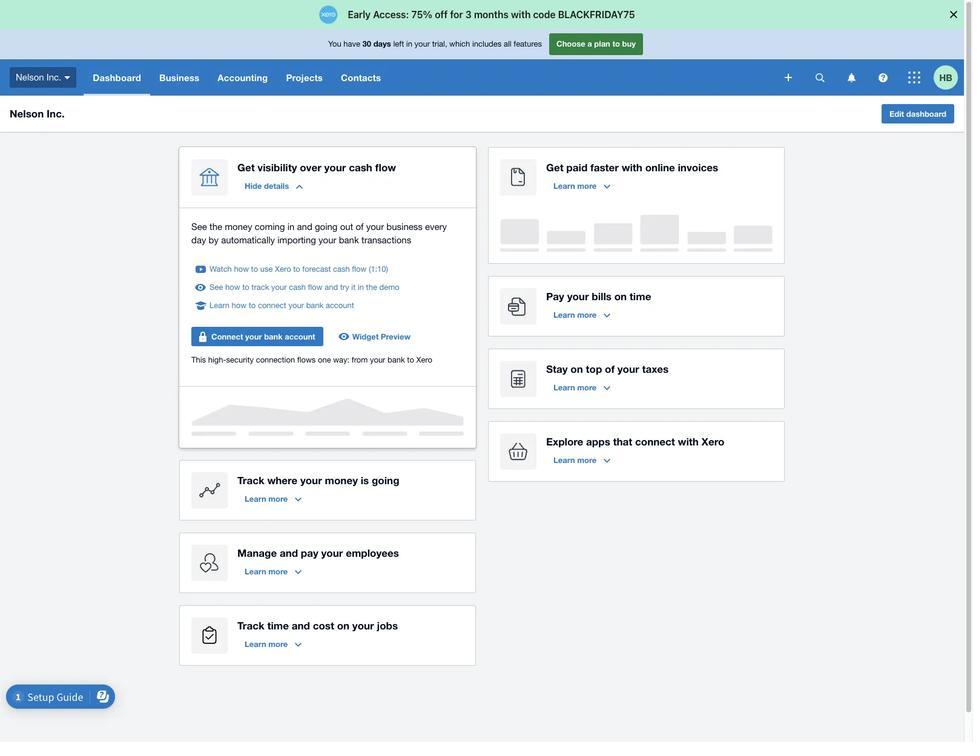 Task type: locate. For each thing, give the bounding box(es) containing it.
includes
[[473, 40, 502, 49]]

learn for track time and cost on your jobs
[[245, 640, 266, 650]]

use
[[260, 265, 273, 274]]

1 vertical spatial how
[[225, 283, 240, 292]]

learn up the connect at the left top
[[210, 301, 230, 310]]

learn down the manage
[[245, 567, 266, 577]]

1 vertical spatial flow
[[352, 265, 367, 274]]

pay your bills on time
[[547, 290, 652, 303]]

your left trial,
[[415, 40, 430, 49]]

learn more button
[[547, 176, 618, 196], [547, 305, 618, 325], [547, 378, 618, 397], [547, 451, 618, 470], [238, 490, 309, 509], [238, 562, 309, 582], [238, 635, 309, 654]]

buy
[[623, 39, 636, 49]]

0 horizontal spatial with
[[622, 161, 643, 174]]

your down see how to track your cash flow and try it in the demo link
[[289, 301, 304, 310]]

going left out
[[315, 222, 338, 232]]

0 vertical spatial account
[[326, 301, 354, 310]]

your right over
[[324, 161, 346, 174]]

how
[[234, 265, 249, 274], [225, 283, 240, 292], [232, 301, 247, 310]]

0 horizontal spatial get
[[238, 161, 255, 174]]

learn down explore
[[554, 456, 575, 465]]

plan
[[595, 39, 611, 49]]

banner
[[0, 29, 965, 96]]

more down pay your bills on time
[[578, 310, 597, 320]]

connect down track
[[258, 301, 287, 310]]

choose a plan to buy
[[557, 39, 636, 49]]

1 horizontal spatial xero
[[417, 356, 433, 365]]

learn more down explore
[[554, 456, 597, 465]]

1 vertical spatial on
[[571, 363, 583, 376]]

inc.
[[47, 72, 61, 82], [47, 107, 65, 120]]

in right left at the left top
[[406, 40, 413, 49]]

1 horizontal spatial account
[[326, 301, 354, 310]]

bank down out
[[339, 235, 359, 245]]

automatically
[[221, 235, 275, 245]]

taxes icon image
[[500, 361, 537, 397]]

banner containing hb
[[0, 29, 965, 96]]

0 vertical spatial with
[[622, 161, 643, 174]]

0 horizontal spatial see
[[191, 222, 207, 232]]

on right bills
[[615, 290, 627, 303]]

learn how to connect your bank account
[[210, 301, 354, 310]]

learn more button down where
[[238, 490, 309, 509]]

0 vertical spatial going
[[315, 222, 338, 232]]

learn more button for time
[[238, 635, 309, 654]]

learn more button down apps
[[547, 451, 618, 470]]

that
[[613, 436, 633, 448]]

how right watch
[[234, 265, 249, 274]]

2 vertical spatial cash
[[289, 283, 306, 292]]

is
[[361, 474, 369, 487]]

0 horizontal spatial xero
[[275, 265, 291, 274]]

time left cost
[[267, 620, 289, 633]]

more down where
[[269, 494, 288, 504]]

more down track time and cost on your jobs at the left bottom of the page
[[269, 640, 288, 650]]

and inside see the money coming in and going out of your business every day by automatically importing your bank transactions
[[297, 222, 313, 232]]

connect right that
[[636, 436, 675, 448]]

0 horizontal spatial of
[[356, 222, 364, 232]]

of right top
[[605, 363, 615, 376]]

all
[[504, 40, 512, 49]]

learn right projects icon
[[245, 640, 266, 650]]

bank down see how to track your cash flow and try it in the demo link
[[306, 301, 324, 310]]

choose
[[557, 39, 586, 49]]

coming
[[255, 222, 285, 232]]

learn down pay
[[554, 310, 575, 320]]

1 vertical spatial track
[[238, 620, 265, 633]]

learn more button for paid
[[547, 176, 618, 196]]

see down watch
[[210, 283, 223, 292]]

it
[[352, 283, 356, 292]]

to left buy
[[613, 39, 620, 49]]

1 vertical spatial account
[[285, 332, 315, 342]]

the
[[210, 222, 222, 232], [366, 283, 377, 292]]

account up flows
[[285, 332, 315, 342]]

and up importing
[[297, 222, 313, 232]]

account
[[326, 301, 354, 310], [285, 332, 315, 342]]

2 horizontal spatial on
[[615, 290, 627, 303]]

left
[[393, 40, 404, 49]]

banking preview line graph image
[[191, 399, 464, 436]]

0 vertical spatial in
[[406, 40, 413, 49]]

learn more button down paid
[[547, 176, 618, 196]]

track money icon image
[[191, 473, 228, 509]]

learn more button for your
[[547, 305, 618, 325]]

navigation containing dashboard
[[84, 59, 777, 96]]

learn more down pay
[[554, 310, 597, 320]]

learn for pay your bills on time
[[554, 310, 575, 320]]

get paid faster with online invoices
[[547, 161, 719, 174]]

learn more for time
[[245, 640, 288, 650]]

0 horizontal spatial on
[[337, 620, 350, 633]]

2 get from the left
[[547, 161, 564, 174]]

how for see
[[225, 283, 240, 292]]

bank inside button
[[264, 332, 283, 342]]

flow
[[375, 161, 396, 174], [352, 265, 367, 274], [308, 283, 323, 292]]

cash up try
[[333, 265, 350, 274]]

2 vertical spatial flow
[[308, 283, 323, 292]]

the up by on the left of page
[[210, 222, 222, 232]]

2 track from the top
[[238, 620, 265, 633]]

one
[[318, 356, 331, 365]]

see for see how to track your cash flow and try it in the demo
[[210, 283, 223, 292]]

connect
[[211, 332, 243, 342]]

going right is
[[372, 474, 400, 487]]

1 get from the left
[[238, 161, 255, 174]]

more down paid
[[578, 181, 597, 191]]

nelson inc.
[[16, 72, 61, 82], [10, 107, 65, 120]]

track left where
[[238, 474, 265, 487]]

1 vertical spatial time
[[267, 620, 289, 633]]

xero
[[275, 265, 291, 274], [417, 356, 433, 365], [702, 436, 725, 448]]

learn more button down pay your bills on time
[[547, 305, 618, 325]]

1 track from the top
[[238, 474, 265, 487]]

on left top
[[571, 363, 583, 376]]

have
[[344, 40, 361, 49]]

this high-security connection flows one way: from your bank to xero
[[191, 356, 433, 365]]

1 horizontal spatial flow
[[352, 265, 367, 274]]

the left 'demo' at the top of page
[[366, 283, 377, 292]]

1 horizontal spatial with
[[678, 436, 699, 448]]

get for get paid faster with online invoices
[[547, 161, 564, 174]]

hb button
[[934, 59, 965, 96]]

on right cost
[[337, 620, 350, 633]]

1 vertical spatial cash
[[333, 265, 350, 274]]

your right the connect at the left top
[[245, 332, 262, 342]]

learn down stay
[[554, 383, 575, 393]]

more for time
[[269, 640, 288, 650]]

learn more button for and
[[238, 562, 309, 582]]

dialog
[[0, 0, 974, 29]]

1 vertical spatial money
[[325, 474, 358, 487]]

get visibility over your cash flow
[[238, 161, 396, 174]]

1 horizontal spatial connect
[[636, 436, 675, 448]]

learn more button down top
[[547, 378, 618, 397]]

1 vertical spatial xero
[[417, 356, 433, 365]]

accounting button
[[209, 59, 277, 96]]

of
[[356, 222, 364, 232], [605, 363, 615, 376]]

account down try
[[326, 301, 354, 310]]

to down preview
[[407, 356, 414, 365]]

0 horizontal spatial account
[[285, 332, 315, 342]]

to down track
[[249, 301, 256, 310]]

bank inside see the money coming in and going out of your business every day by automatically importing your bank transactions
[[339, 235, 359, 245]]

0 vertical spatial see
[[191, 222, 207, 232]]

1 vertical spatial nelson
[[10, 107, 44, 120]]

and left try
[[325, 283, 338, 292]]

learn more
[[554, 181, 597, 191], [554, 310, 597, 320], [554, 383, 597, 393], [554, 456, 597, 465], [245, 494, 288, 504], [245, 567, 288, 577], [245, 640, 288, 650]]

learn more down where
[[245, 494, 288, 504]]

account inside "learn how to connect your bank account" link
[[326, 301, 354, 310]]

1 vertical spatial connect
[[636, 436, 675, 448]]

learn more for your
[[554, 310, 597, 320]]

hide
[[245, 181, 262, 191]]

1 horizontal spatial money
[[325, 474, 358, 487]]

money up automatically at the top left of page
[[225, 222, 252, 232]]

0 horizontal spatial flow
[[308, 283, 323, 292]]

get
[[238, 161, 255, 174], [547, 161, 564, 174]]

0 vertical spatial the
[[210, 222, 222, 232]]

stay
[[547, 363, 568, 376]]

svg image
[[848, 73, 856, 82], [879, 73, 888, 82], [785, 74, 793, 81], [64, 76, 70, 79]]

employees
[[346, 547, 399, 560]]

of right out
[[356, 222, 364, 232]]

this
[[191, 356, 206, 365]]

1 horizontal spatial get
[[547, 161, 564, 174]]

2 horizontal spatial xero
[[702, 436, 725, 448]]

widget
[[352, 332, 379, 342]]

0 horizontal spatial the
[[210, 222, 222, 232]]

in right it
[[358, 283, 364, 292]]

0 vertical spatial cash
[[349, 161, 373, 174]]

learn more button down track time and cost on your jobs at the left bottom of the page
[[238, 635, 309, 654]]

explore
[[547, 436, 584, 448]]

cash right over
[[349, 161, 373, 174]]

cash
[[349, 161, 373, 174], [333, 265, 350, 274], [289, 283, 306, 292]]

0 vertical spatial how
[[234, 265, 249, 274]]

learn more down the manage
[[245, 567, 288, 577]]

0 horizontal spatial money
[[225, 222, 252, 232]]

more down the manage
[[269, 567, 288, 577]]

svg image
[[909, 71, 921, 84], [816, 73, 825, 82]]

to
[[613, 39, 620, 49], [251, 265, 258, 274], [293, 265, 300, 274], [242, 283, 249, 292], [249, 301, 256, 310], [407, 356, 414, 365]]

0 vertical spatial connect
[[258, 301, 287, 310]]

with
[[622, 161, 643, 174], [678, 436, 699, 448]]

0 horizontal spatial going
[[315, 222, 338, 232]]

0 horizontal spatial connect
[[258, 301, 287, 310]]

1 vertical spatial going
[[372, 474, 400, 487]]

your right importing
[[319, 235, 337, 245]]

to up see how to track your cash flow and try it in the demo
[[293, 265, 300, 274]]

cash down watch how to use xero to forecast cash flow (1:10) link
[[289, 283, 306, 292]]

1 vertical spatial of
[[605, 363, 615, 376]]

more for where
[[269, 494, 288, 504]]

hide details button
[[238, 176, 310, 196]]

business
[[159, 72, 199, 83]]

(1:10)
[[369, 265, 388, 274]]

1 vertical spatial in
[[288, 222, 295, 232]]

in up importing
[[288, 222, 295, 232]]

learn more down stay
[[554, 383, 597, 393]]

and left the pay
[[280, 547, 298, 560]]

of inside see the money coming in and going out of your business every day by automatically importing your bank transactions
[[356, 222, 364, 232]]

track
[[238, 474, 265, 487], [238, 620, 265, 633]]

dashboard link
[[84, 59, 150, 96]]

1 horizontal spatial the
[[366, 283, 377, 292]]

bank
[[339, 235, 359, 245], [306, 301, 324, 310], [264, 332, 283, 342], [388, 356, 405, 365]]

get left paid
[[547, 161, 564, 174]]

learn more down paid
[[554, 181, 597, 191]]

0 vertical spatial money
[[225, 222, 252, 232]]

2 vertical spatial xero
[[702, 436, 725, 448]]

your right pay
[[567, 290, 589, 303]]

to left track
[[242, 283, 249, 292]]

learn more for where
[[245, 494, 288, 504]]

taxes
[[642, 363, 669, 376]]

inc. inside popup button
[[47, 72, 61, 82]]

more down apps
[[578, 456, 597, 465]]

1 vertical spatial with
[[678, 436, 699, 448]]

see inside see the money coming in and going out of your business every day by automatically importing your bank transactions
[[191, 222, 207, 232]]

projects button
[[277, 59, 332, 96]]

features
[[514, 40, 542, 49]]

2 vertical spatial how
[[232, 301, 247, 310]]

0 vertical spatial of
[[356, 222, 364, 232]]

get up hide
[[238, 161, 255, 174]]

try
[[340, 283, 349, 292]]

money
[[225, 222, 252, 232], [325, 474, 358, 487]]

more down top
[[578, 383, 597, 393]]

account inside connect your bank account button
[[285, 332, 315, 342]]

navigation
[[84, 59, 777, 96]]

1 horizontal spatial see
[[210, 283, 223, 292]]

0 vertical spatial nelson inc.
[[16, 72, 61, 82]]

2 vertical spatial in
[[358, 283, 364, 292]]

learn more button down the manage
[[238, 562, 309, 582]]

learn down paid
[[554, 181, 575, 191]]

going inside see the money coming in and going out of your business every day by automatically importing your bank transactions
[[315, 222, 338, 232]]

bank up connection at the top left
[[264, 332, 283, 342]]

invoices preview bar graph image
[[500, 215, 773, 252]]

connection
[[256, 356, 295, 365]]

invoices icon image
[[500, 159, 537, 196]]

svg image inside nelson inc. popup button
[[64, 76, 70, 79]]

1 vertical spatial the
[[366, 283, 377, 292]]

track for track time and cost on your jobs
[[238, 620, 265, 633]]

0 vertical spatial track
[[238, 474, 265, 487]]

track right projects icon
[[238, 620, 265, 633]]

track where your money is going
[[238, 474, 400, 487]]

learn more for on
[[554, 383, 597, 393]]

0 horizontal spatial time
[[267, 620, 289, 633]]

time right bills
[[630, 290, 652, 303]]

0 vertical spatial inc.
[[47, 72, 61, 82]]

learn more down track time and cost on your jobs at the left bottom of the page
[[245, 640, 288, 650]]

widget preview
[[352, 332, 411, 342]]

0 vertical spatial nelson
[[16, 72, 44, 82]]

to left use
[[251, 265, 258, 274]]

in inside you have 30 days left in your trial, which includes all features
[[406, 40, 413, 49]]

1 vertical spatial see
[[210, 283, 223, 292]]

how for learn
[[232, 301, 247, 310]]

time
[[630, 290, 652, 303], [267, 620, 289, 633]]

pay
[[301, 547, 319, 560]]

learn
[[554, 181, 575, 191], [210, 301, 230, 310], [554, 310, 575, 320], [554, 383, 575, 393], [554, 456, 575, 465], [245, 494, 266, 504], [245, 567, 266, 577], [245, 640, 266, 650]]

2 horizontal spatial in
[[406, 40, 413, 49]]

bills icon image
[[500, 288, 537, 325]]

how up the connect at the left top
[[232, 301, 247, 310]]

see
[[191, 222, 207, 232], [210, 283, 223, 292]]

top
[[586, 363, 602, 376]]

how down watch
[[225, 283, 240, 292]]

learn more button for where
[[238, 490, 309, 509]]

learn more button for on
[[547, 378, 618, 397]]

connect for your
[[258, 301, 287, 310]]

flows
[[297, 356, 316, 365]]

connect your bank account
[[211, 332, 315, 342]]

your left taxes
[[618, 363, 640, 376]]

2 horizontal spatial flow
[[375, 161, 396, 174]]

manage and pay your employees
[[238, 547, 399, 560]]

0 horizontal spatial in
[[288, 222, 295, 232]]

which
[[450, 40, 470, 49]]

1 vertical spatial nelson inc.
[[10, 107, 65, 120]]

0 vertical spatial time
[[630, 290, 652, 303]]

money left is
[[325, 474, 358, 487]]

add-ons icon image
[[500, 434, 537, 470]]

see up 'day'
[[191, 222, 207, 232]]

watch
[[210, 265, 232, 274]]

learn right track money icon
[[245, 494, 266, 504]]



Task type: vqa. For each thing, say whether or not it's contained in the screenshot.
"Search Results Table" element
no



Task type: describe. For each thing, give the bounding box(es) containing it.
and left cost
[[292, 620, 310, 633]]

0 vertical spatial flow
[[375, 161, 396, 174]]

you have 30 days left in your trial, which includes all features
[[328, 39, 542, 49]]

edit dashboard button
[[882, 104, 955, 124]]

the inside see the money coming in and going out of your business every day by automatically importing your bank transactions
[[210, 222, 222, 232]]

dashboard
[[907, 109, 947, 119]]

every
[[425, 222, 447, 232]]

to inside "banner"
[[613, 39, 620, 49]]

a
[[588, 39, 592, 49]]

hide details
[[245, 181, 289, 191]]

see for see the money coming in and going out of your business every day by automatically importing your bank transactions
[[191, 222, 207, 232]]

connect for with
[[636, 436, 675, 448]]

your inside you have 30 days left in your trial, which includes all features
[[415, 40, 430, 49]]

edit
[[890, 109, 905, 119]]

nelson inc. button
[[0, 59, 84, 96]]

demo
[[380, 283, 400, 292]]

track
[[252, 283, 269, 292]]

contacts button
[[332, 59, 390, 96]]

money inside see the money coming in and going out of your business every day by automatically importing your bank transactions
[[225, 222, 252, 232]]

track time and cost on your jobs
[[238, 620, 398, 633]]

high-
[[208, 356, 226, 365]]

connect your bank account button
[[191, 327, 323, 347]]

more for apps
[[578, 456, 597, 465]]

flow inside watch how to use xero to forecast cash flow (1:10) link
[[352, 265, 367, 274]]

faster
[[591, 161, 619, 174]]

business button
[[150, 59, 209, 96]]

transactions
[[362, 235, 411, 245]]

business
[[387, 222, 423, 232]]

learn more for and
[[245, 567, 288, 577]]

pay
[[547, 290, 565, 303]]

out
[[340, 222, 353, 232]]

you
[[328, 40, 342, 49]]

day
[[191, 235, 206, 245]]

learn more button for apps
[[547, 451, 618, 470]]

watch how to use xero to forecast cash flow (1:10)
[[210, 265, 388, 274]]

explore apps that connect with xero
[[547, 436, 725, 448]]

your right where
[[300, 474, 322, 487]]

2 vertical spatial on
[[337, 620, 350, 633]]

more for paid
[[578, 181, 597, 191]]

see the money coming in and going out of your business every day by automatically importing your bank transactions
[[191, 222, 447, 245]]

your up transactions
[[366, 222, 384, 232]]

preview
[[381, 332, 411, 342]]

learn how to connect your bank account link
[[210, 300, 354, 312]]

more for on
[[578, 383, 597, 393]]

1 horizontal spatial svg image
[[909, 71, 921, 84]]

1 horizontal spatial of
[[605, 363, 615, 376]]

your left jobs
[[353, 620, 374, 633]]

see how to track your cash flow and try it in the demo
[[210, 283, 400, 292]]

employees icon image
[[191, 545, 228, 582]]

how for watch
[[234, 265, 249, 274]]

learn for manage and pay your employees
[[245, 567, 266, 577]]

forecast
[[303, 265, 331, 274]]

your right the pay
[[321, 547, 343, 560]]

1 horizontal spatial on
[[571, 363, 583, 376]]

banking icon image
[[191, 159, 228, 196]]

get for get visibility over your cash flow
[[238, 161, 255, 174]]

jobs
[[377, 620, 398, 633]]

0 vertical spatial on
[[615, 290, 627, 303]]

your inside button
[[245, 332, 262, 342]]

track for track where your money is going
[[238, 474, 265, 487]]

accounting
[[218, 72, 268, 83]]

cost
[[313, 620, 334, 633]]

days
[[374, 39, 391, 49]]

nelson inside popup button
[[16, 72, 44, 82]]

bills
[[592, 290, 612, 303]]

learn for get paid faster with online invoices
[[554, 181, 575, 191]]

learn for track where your money is going
[[245, 494, 266, 504]]

1 horizontal spatial in
[[358, 283, 364, 292]]

from
[[352, 356, 368, 365]]

30
[[363, 39, 371, 49]]

0 horizontal spatial svg image
[[816, 73, 825, 82]]

nelson inc. inside popup button
[[16, 72, 61, 82]]

learn more for apps
[[554, 456, 597, 465]]

projects icon image
[[191, 618, 228, 654]]

1 horizontal spatial going
[[372, 474, 400, 487]]

by
[[209, 235, 219, 245]]

dashboard
[[93, 72, 141, 83]]

widget preview button
[[333, 327, 418, 347]]

importing
[[278, 235, 316, 245]]

edit dashboard
[[890, 109, 947, 119]]

apps
[[587, 436, 611, 448]]

trial,
[[432, 40, 447, 49]]

your up learn how to connect your bank account
[[271, 283, 287, 292]]

visibility
[[258, 161, 297, 174]]

flow inside see how to track your cash flow and try it in the demo link
[[308, 283, 323, 292]]

1 horizontal spatial time
[[630, 290, 652, 303]]

where
[[267, 474, 298, 487]]

learn for explore apps that connect with xero
[[554, 456, 575, 465]]

see how to track your cash flow and try it in the demo link
[[210, 282, 400, 294]]

invoices
[[678, 161, 719, 174]]

watch how to use xero to forecast cash flow (1:10) link
[[210, 264, 388, 276]]

over
[[300, 161, 322, 174]]

security
[[226, 356, 254, 365]]

learn for stay on top of your taxes
[[554, 383, 575, 393]]

more for your
[[578, 310, 597, 320]]

more for and
[[269, 567, 288, 577]]

1 vertical spatial inc.
[[47, 107, 65, 120]]

in inside see the money coming in and going out of your business every day by automatically importing your bank transactions
[[288, 222, 295, 232]]

your right from
[[370, 356, 386, 365]]

stay on top of your taxes
[[547, 363, 669, 376]]

details
[[264, 181, 289, 191]]

contacts
[[341, 72, 381, 83]]

projects
[[286, 72, 323, 83]]

0 vertical spatial xero
[[275, 265, 291, 274]]

hb
[[940, 72, 953, 83]]

online
[[646, 161, 675, 174]]

manage
[[238, 547, 277, 560]]

learn more for paid
[[554, 181, 597, 191]]

bank down preview
[[388, 356, 405, 365]]



